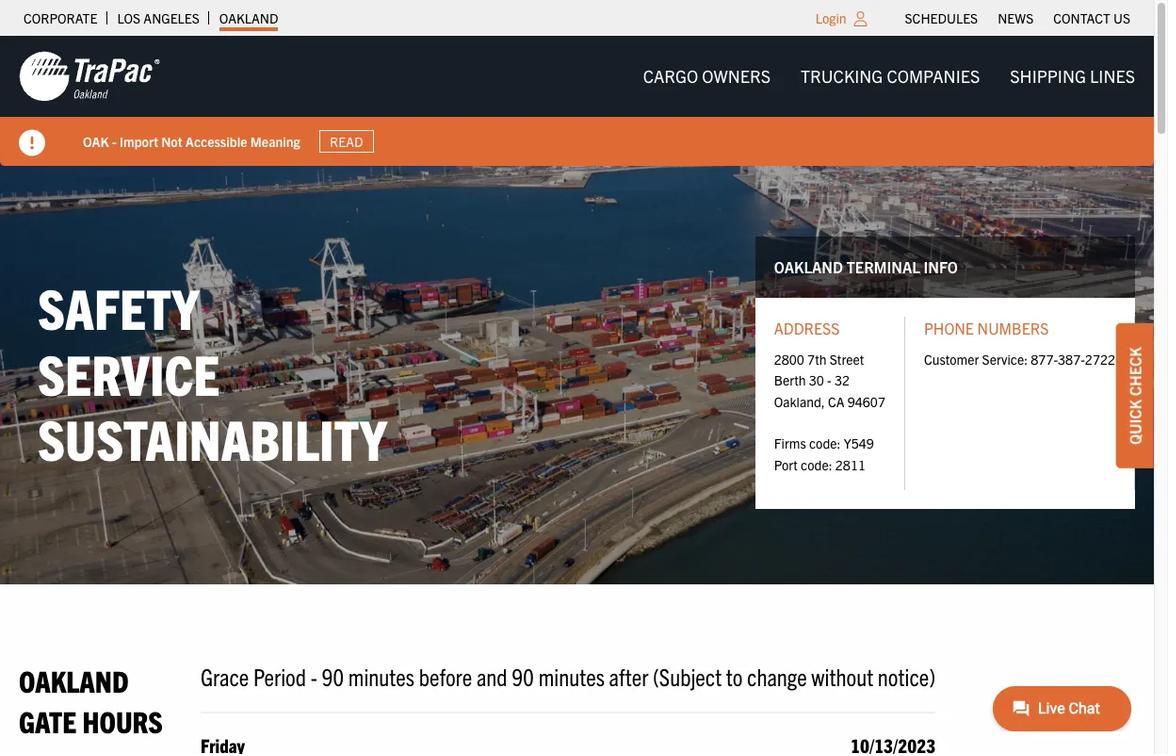 Task type: describe. For each thing, give the bounding box(es) containing it.
cargo owners
[[643, 65, 771, 87]]

0 vertical spatial code:
[[810, 435, 841, 452]]

contact us
[[1054, 9, 1131, 26]]

oak - import not accessible meaning
[[83, 133, 300, 149]]

firms code:  y549 port code:  2811
[[775, 435, 875, 473]]

1 minutes from the left
[[349, 661, 415, 691]]

shipping lines
[[1011, 65, 1136, 87]]

1 90 from the left
[[322, 661, 344, 691]]

oakland for oakland terminal info
[[775, 257, 844, 276]]

corporate link
[[24, 5, 97, 31]]

hours
[[82, 702, 163, 739]]

cargo
[[643, 65, 699, 87]]

grace
[[201, 661, 249, 691]]

2811
[[836, 456, 866, 473]]

change
[[748, 661, 808, 691]]

safety
[[38, 272, 199, 341]]

los angeles
[[117, 9, 200, 26]]

oakland gate hours
[[19, 662, 163, 739]]

los angeles link
[[117, 5, 200, 31]]

quick check link
[[1117, 323, 1155, 468]]

2 minutes from the left
[[539, 661, 605, 691]]

notice)
[[878, 661, 936, 691]]

shipping
[[1011, 65, 1087, 87]]

menu bar containing schedules
[[896, 5, 1141, 31]]

2 90 from the left
[[512, 661, 534, 691]]

2 vertical spatial -
[[311, 661, 317, 691]]

ca
[[829, 393, 845, 410]]

oak
[[83, 133, 109, 149]]

street
[[830, 350, 865, 367]]

solid image
[[19, 130, 45, 156]]

customer service: 877-387-2722
[[925, 350, 1116, 367]]

trucking companies link
[[786, 57, 996, 95]]

read link
[[319, 130, 374, 153]]

menu bar inside banner
[[628, 57, 1151, 95]]

address
[[775, 319, 840, 338]]

32
[[835, 372, 850, 389]]

numbers
[[978, 319, 1050, 338]]

import
[[120, 133, 158, 149]]

news link
[[998, 5, 1034, 31]]

and
[[477, 661, 508, 691]]

owners
[[703, 65, 771, 87]]

oakland for oakland
[[219, 9, 279, 26]]

corporate
[[24, 9, 97, 26]]

quick check
[[1126, 347, 1145, 445]]

0 vertical spatial -
[[112, 133, 117, 149]]

news
[[998, 9, 1034, 26]]

387-
[[1059, 350, 1086, 367]]

1 vertical spatial code:
[[801, 456, 833, 473]]

shipping lines link
[[996, 57, 1151, 95]]

2800 7th street berth 30 - 32 oakland, ca 94607
[[775, 350, 886, 410]]

to
[[727, 661, 743, 691]]

cargo owners link
[[628, 57, 786, 95]]

period
[[254, 661, 306, 691]]

2800
[[775, 350, 805, 367]]

light image
[[855, 11, 868, 26]]

service:
[[983, 350, 1029, 367]]

trucking
[[801, 65, 884, 87]]



Task type: locate. For each thing, give the bounding box(es) containing it.
- inside 2800 7th street berth 30 - 32 oakland, ca 94607
[[828, 372, 832, 389]]

2722
[[1086, 350, 1116, 367]]

oakland link
[[219, 5, 279, 31]]

1 horizontal spatial 90
[[512, 661, 534, 691]]

service
[[38, 338, 220, 407]]

los
[[117, 9, 141, 26]]

- left 32
[[828, 372, 832, 389]]

us
[[1114, 9, 1131, 26]]

login link
[[816, 9, 847, 26]]

angeles
[[144, 9, 200, 26]]

minutes left before
[[349, 661, 415, 691]]

menu bar down light icon
[[628, 57, 1151, 95]]

90 right period
[[322, 661, 344, 691]]

oakland up address
[[775, 257, 844, 276]]

90 right and
[[512, 661, 534, 691]]

schedules link
[[905, 5, 979, 31]]

minutes
[[349, 661, 415, 691], [539, 661, 605, 691]]

grace period - 90 minutes before and 90 minutes after (subject to change without notice)
[[201, 661, 936, 691]]

code: right port
[[801, 456, 833, 473]]

trucking companies
[[801, 65, 981, 87]]

schedules
[[905, 9, 979, 26]]

2 horizontal spatial oakland
[[775, 257, 844, 276]]

0 horizontal spatial minutes
[[349, 661, 415, 691]]

login
[[816, 9, 847, 26]]

oakland
[[219, 9, 279, 26], [775, 257, 844, 276], [19, 662, 129, 698]]

menu bar
[[896, 5, 1141, 31], [628, 57, 1151, 95]]

1 horizontal spatial -
[[311, 661, 317, 691]]

after
[[609, 661, 649, 691]]

before
[[419, 661, 472, 691]]

1 vertical spatial oakland
[[775, 257, 844, 276]]

companies
[[887, 65, 981, 87]]

without
[[812, 661, 874, 691]]

check
[[1126, 347, 1145, 396]]

berth
[[775, 372, 807, 389]]

oakland terminal info
[[775, 257, 958, 276]]

contact
[[1054, 9, 1111, 26]]

oakland inside 'oakland gate hours'
[[19, 662, 129, 698]]

meaning
[[250, 133, 300, 149]]

firms
[[775, 435, 807, 452]]

contact us link
[[1054, 5, 1131, 31]]

0 horizontal spatial -
[[112, 133, 117, 149]]

sustainability
[[38, 404, 387, 472]]

safety service sustainability
[[38, 272, 387, 472]]

customer
[[925, 350, 980, 367]]

code: up 2811
[[810, 435, 841, 452]]

info
[[924, 257, 958, 276]]

terminal
[[847, 257, 921, 276]]

minutes left after at the bottom right of the page
[[539, 661, 605, 691]]

banner
[[0, 36, 1169, 166]]

0 horizontal spatial oakland
[[19, 662, 129, 698]]

y549
[[844, 435, 875, 452]]

1 horizontal spatial minutes
[[539, 661, 605, 691]]

- right oak
[[112, 133, 117, 149]]

0 horizontal spatial 90
[[322, 661, 344, 691]]

quick
[[1126, 399, 1145, 445]]

1 horizontal spatial oakland
[[219, 9, 279, 26]]

menu bar containing cargo owners
[[628, 57, 1151, 95]]

oakland for oakland gate hours
[[19, 662, 129, 698]]

oakland image
[[19, 50, 160, 103]]

30
[[810, 372, 825, 389]]

2 horizontal spatial -
[[828, 372, 832, 389]]

menu bar up the shipping
[[896, 5, 1141, 31]]

port
[[775, 456, 798, 473]]

accessible
[[186, 133, 247, 149]]

2 vertical spatial oakland
[[19, 662, 129, 698]]

oakland,
[[775, 393, 826, 410]]

7th
[[808, 350, 827, 367]]

0 vertical spatial menu bar
[[896, 5, 1141, 31]]

phone numbers
[[925, 319, 1050, 338]]

not
[[161, 133, 183, 149]]

read
[[330, 133, 363, 150]]

-
[[112, 133, 117, 149], [828, 372, 832, 389], [311, 661, 317, 691]]

lines
[[1091, 65, 1136, 87]]

877-
[[1032, 350, 1059, 367]]

1 vertical spatial menu bar
[[628, 57, 1151, 95]]

90
[[322, 661, 344, 691], [512, 661, 534, 691]]

phone
[[925, 319, 975, 338]]

code:
[[810, 435, 841, 452], [801, 456, 833, 473]]

oakland up gate
[[19, 662, 129, 698]]

- right period
[[311, 661, 317, 691]]

gate
[[19, 702, 77, 739]]

oakland right angeles
[[219, 9, 279, 26]]

(subject
[[653, 661, 722, 691]]

1 vertical spatial -
[[828, 372, 832, 389]]

0 vertical spatial oakland
[[219, 9, 279, 26]]

94607
[[848, 393, 886, 410]]

banner containing cargo owners
[[0, 36, 1169, 166]]



Task type: vqa. For each thing, say whether or not it's contained in the screenshot.
10/15/2023 05:00
no



